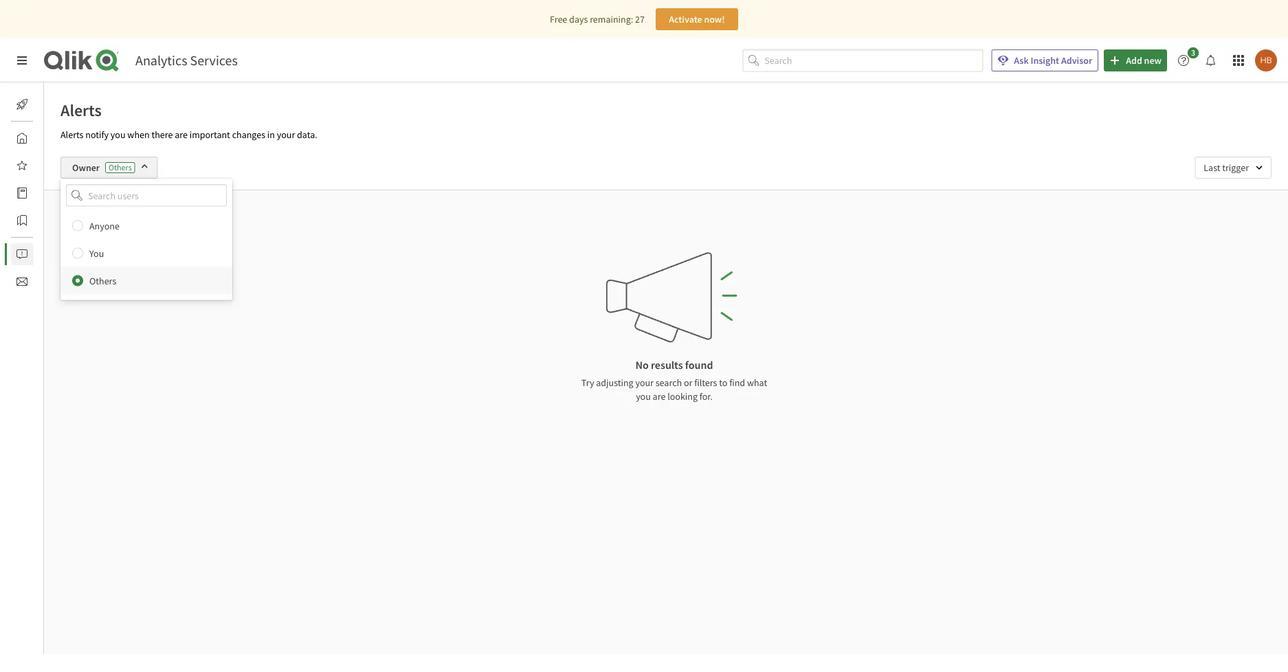 Task type: locate. For each thing, give the bounding box(es) containing it.
others down you
[[89, 275, 116, 287]]

3
[[1191, 47, 1196, 58]]

new
[[1144, 54, 1162, 67]]

searchbar element
[[743, 49, 983, 72]]

looking
[[668, 391, 698, 403]]

your
[[277, 129, 295, 141], [636, 377, 654, 389]]

0 horizontal spatial your
[[277, 129, 295, 141]]

alerts link
[[11, 243, 67, 265]]

last
[[1204, 162, 1221, 174]]

last trigger
[[1204, 162, 1249, 174]]

0 horizontal spatial are
[[175, 129, 188, 141]]

add new
[[1126, 54, 1162, 67]]

search
[[656, 377, 682, 389]]

alerts up notify
[[61, 100, 102, 120]]

services
[[190, 52, 238, 69]]

Search users text field
[[85, 184, 210, 207]]

Search text field
[[765, 49, 983, 72]]

for.
[[700, 391, 713, 403]]

you down the no
[[636, 391, 651, 403]]

are right "there"
[[175, 129, 188, 141]]

find
[[730, 377, 745, 389]]

no
[[636, 358, 649, 372]]

1 horizontal spatial are
[[653, 391, 666, 403]]

or
[[684, 377, 693, 389]]

your right the in
[[277, 129, 295, 141]]

activate now! link
[[656, 8, 738, 30]]

home link
[[11, 127, 68, 149]]

you left when
[[111, 129, 126, 141]]

are inside no results found try adjusting your search or filters to find what you are looking for.
[[653, 391, 666, 403]]

catalog link
[[11, 182, 75, 204]]

your inside no results found try adjusting your search or filters to find what you are looking for.
[[636, 377, 654, 389]]

when
[[127, 129, 150, 141]]

subscriptions image
[[17, 276, 28, 287]]

data.
[[297, 129, 317, 141]]

0 vertical spatial your
[[277, 129, 295, 141]]

alerts left notify
[[61, 129, 84, 141]]

catalog
[[44, 187, 75, 199]]

1 vertical spatial you
[[636, 391, 651, 403]]

filters region
[[44, 146, 1288, 300]]

others inside owner option group
[[89, 275, 116, 287]]

by
[[101, 212, 111, 225]]

collections image
[[17, 215, 28, 226]]

1 horizontal spatial your
[[636, 377, 654, 389]]

analytics
[[135, 52, 187, 69]]

1 vertical spatial others
[[89, 275, 116, 287]]

None field
[[61, 184, 232, 207]]

changes
[[232, 129, 265, 141]]

1 vertical spatial your
[[636, 377, 654, 389]]

adjusting
[[596, 377, 634, 389]]

1 vertical spatial are
[[653, 391, 666, 403]]

try
[[582, 377, 594, 389]]

there
[[152, 129, 173, 141]]

days
[[569, 13, 588, 25]]

notify
[[85, 129, 109, 141]]

1 horizontal spatial you
[[636, 391, 651, 403]]

navigation pane element
[[0, 88, 75, 298]]

you
[[89, 247, 104, 260]]

advisor
[[1061, 54, 1093, 67]]

you
[[111, 129, 126, 141], [636, 391, 651, 403]]

others right 'owner'
[[109, 162, 132, 173]]

others
[[109, 162, 132, 173], [89, 275, 116, 287]]

howard brown image
[[1255, 50, 1277, 72]]

are
[[175, 129, 188, 141], [653, 391, 666, 403]]

0 horizontal spatial you
[[111, 129, 126, 141]]

alerts right alerts icon
[[44, 248, 67, 261]]

analytics services
[[135, 52, 238, 69]]

your down the no
[[636, 377, 654, 389]]

0 vertical spatial you
[[111, 129, 126, 141]]

open sidebar menu image
[[17, 55, 28, 66]]

remaining:
[[590, 13, 633, 25]]

activate now!
[[669, 13, 725, 25]]

alerts
[[61, 100, 102, 120], [61, 129, 84, 141], [44, 248, 67, 261]]

you inside no results found try adjusting your search or filters to find what you are looking for.
[[636, 391, 651, 403]]

important
[[190, 129, 230, 141]]

others
[[113, 212, 139, 225]]

owner option group
[[61, 212, 232, 295]]

2 vertical spatial alerts
[[44, 248, 67, 261]]

alerts notify you when there are important changes in your data.
[[61, 129, 317, 141]]

are down 'search' in the bottom of the page
[[653, 391, 666, 403]]

analytics services element
[[135, 52, 238, 69]]



Task type: vqa. For each thing, say whether or not it's contained in the screenshot.
"all"
no



Task type: describe. For each thing, give the bounding box(es) containing it.
Last trigger field
[[1195, 157, 1272, 179]]

owned
[[69, 212, 99, 225]]

free
[[550, 13, 567, 25]]

add new button
[[1104, 50, 1167, 72]]

1 vertical spatial alerts
[[61, 129, 84, 141]]

0 vertical spatial alerts
[[61, 100, 102, 120]]

filters
[[695, 377, 717, 389]]

to
[[719, 377, 728, 389]]

found
[[685, 358, 713, 372]]

owned by others
[[69, 212, 139, 225]]

owned by others button
[[61, 207, 156, 230]]

ask insight advisor button
[[992, 50, 1099, 72]]

none field inside filters region
[[61, 184, 232, 207]]

alerts image
[[17, 249, 28, 260]]

0 vertical spatial others
[[109, 162, 132, 173]]

now!
[[704, 13, 725, 25]]

owner
[[72, 162, 100, 174]]

27
[[635, 13, 645, 25]]

0 vertical spatial are
[[175, 129, 188, 141]]

home
[[44, 132, 68, 144]]

alerts inside navigation pane element
[[44, 248, 67, 261]]

trigger
[[1223, 162, 1249, 174]]

3 button
[[1173, 47, 1203, 72]]

in
[[267, 129, 275, 141]]

what
[[747, 377, 767, 389]]

activate
[[669, 13, 702, 25]]

free days remaining: 27
[[550, 13, 645, 25]]

results
[[651, 358, 683, 372]]

favorites image
[[17, 160, 28, 171]]

add
[[1126, 54, 1143, 67]]

ask
[[1014, 54, 1029, 67]]

anyone
[[89, 220, 120, 232]]

no results found try adjusting your search or filters to find what you are looking for.
[[582, 358, 767, 403]]

insight
[[1031, 54, 1060, 67]]

ask insight advisor
[[1014, 54, 1093, 67]]



